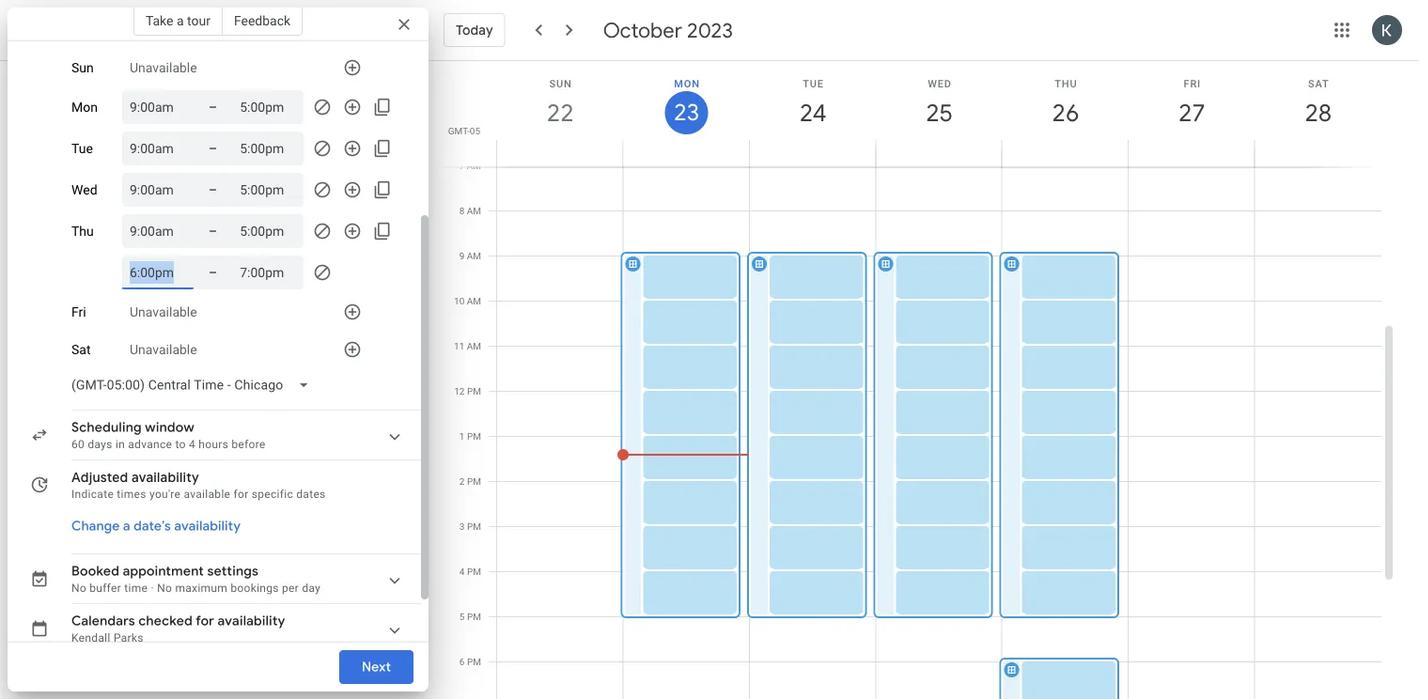 Task type: describe. For each thing, give the bounding box(es) containing it.
days
[[88, 438, 112, 451]]

change a date's availability button
[[64, 510, 248, 543]]

pm for 12 pm
[[467, 386, 481, 397]]

saturday, october 28 element
[[1297, 91, 1341, 134]]

time
[[124, 582, 148, 595]]

booked
[[71, 563, 120, 580]]

26
[[1051, 97, 1078, 128]]

take
[[146, 13, 173, 28]]

60
[[71, 438, 85, 451]]

advance
[[128, 438, 172, 451]]

2023
[[687, 17, 733, 43]]

hours
[[199, 438, 229, 451]]

tour
[[187, 13, 211, 28]]

for inside calendars checked for availability kendall parks
[[196, 613, 214, 630]]

mon 23
[[673, 78, 700, 127]]

unavailable for sun
[[130, 60, 197, 75]]

am for 11 am
[[467, 341, 481, 352]]

– for thu
[[209, 223, 217, 239]]

28 column header
[[1255, 61, 1382, 167]]

10
[[454, 296, 465, 307]]

2 pm
[[460, 476, 481, 488]]

– for tue
[[209, 141, 217, 156]]

adjusted availability indicate times you're available for specific dates
[[71, 469, 326, 501]]

1 no from the left
[[71, 582, 87, 595]]

pm for 6 pm
[[467, 657, 481, 668]]

specific
[[252, 488, 293, 501]]

5 pm
[[460, 612, 481, 623]]

calendars
[[71, 613, 135, 630]]

·
[[151, 582, 154, 595]]

settings
[[207, 563, 259, 580]]

10 am
[[454, 296, 481, 307]]

booked appointment settings no buffer time · no maximum bookings per day
[[71, 563, 321, 595]]

a for take
[[177, 13, 184, 28]]

gmt-
[[448, 125, 470, 136]]

sat 28
[[1304, 78, 1331, 128]]

thursday, october 26 element
[[1045, 91, 1088, 134]]

Start time on Tuesdays text field
[[130, 137, 186, 160]]

take a tour button
[[133, 6, 223, 36]]

maximum
[[175, 582, 228, 595]]

tuesday, october 24 element
[[792, 91, 835, 134]]

25 column header
[[876, 61, 1003, 167]]

parks
[[114, 632, 144, 645]]

take a tour
[[146, 13, 211, 28]]

27
[[1178, 97, 1205, 128]]

feedback
[[234, 13, 291, 28]]

mon for mon 23
[[674, 78, 700, 89]]

wed for wed
[[71, 182, 97, 198]]

Start time on Mondays text field
[[130, 96, 186, 118]]

start time on thursdays text field for end time on thursdays text box
[[130, 220, 186, 243]]

3 pm
[[460, 521, 481, 533]]

9 am
[[459, 251, 481, 262]]

24 column header
[[749, 61, 877, 167]]

today
[[456, 22, 493, 39]]

5
[[460, 612, 465, 623]]

unavailable for fri
[[130, 304, 197, 320]]

date's
[[134, 518, 171, 535]]

change
[[71, 518, 120, 535]]

sun for sun 22
[[550, 78, 572, 89]]

indicate
[[71, 488, 114, 501]]

3
[[460, 521, 465, 533]]

4 inside grid
[[460, 566, 465, 578]]

checked
[[139, 613, 193, 630]]

scheduling window 60 days in advance to 4 hours before
[[71, 419, 266, 451]]

4 pm
[[460, 566, 481, 578]]

1
[[460, 431, 465, 442]]

8 am
[[459, 205, 481, 217]]

for inside "adjusted availability indicate times you're available for specific dates"
[[234, 488, 249, 501]]

availability for date's
[[174, 518, 241, 535]]

Start time on Wednesdays text field
[[130, 179, 186, 201]]

dates
[[296, 488, 326, 501]]

7 am
[[459, 160, 481, 172]]

– for mon
[[209, 99, 217, 115]]

22 column header
[[496, 61, 624, 167]]

22
[[546, 97, 573, 128]]

End time on Thursdays text field
[[240, 220, 296, 243]]

window
[[145, 419, 194, 436]]

End time on Mondays text field
[[240, 96, 296, 118]]

23
[[673, 98, 699, 127]]

thu 26
[[1051, 78, 1078, 128]]

am for 8 am
[[467, 205, 481, 217]]

6 pm
[[460, 657, 481, 668]]

1 pm
[[460, 431, 481, 442]]

pm for 1 pm
[[467, 431, 481, 442]]

available
[[184, 488, 231, 501]]

grid containing 22
[[436, 61, 1397, 700]]

End time on Thursdays text field
[[240, 261, 296, 284]]



Task type: vqa. For each thing, say whether or not it's contained in the screenshot.


Task type: locate. For each thing, give the bounding box(es) containing it.
1 vertical spatial availability
[[174, 518, 241, 535]]

0 horizontal spatial mon
[[71, 99, 98, 115]]

tue 24
[[799, 78, 826, 128]]

am right the '11'
[[467, 341, 481, 352]]

you're
[[149, 488, 181, 501]]

am for 9 am
[[467, 251, 481, 262]]

2 – from the top
[[209, 141, 217, 156]]

2
[[460, 476, 465, 488]]

availability
[[132, 469, 199, 486], [174, 518, 241, 535], [218, 613, 285, 630]]

wednesday, october 25 element
[[918, 91, 961, 134]]

0 vertical spatial 4
[[189, 438, 196, 451]]

tue inside tue 24
[[803, 78, 824, 89]]

2 pm from the top
[[467, 431, 481, 442]]

4 down the 3
[[460, 566, 465, 578]]

– left end time on thursdays text field
[[209, 265, 217, 280]]

per
[[282, 582, 299, 595]]

am right 8
[[467, 205, 481, 217]]

1 horizontal spatial thu
[[1055, 78, 1078, 89]]

0 horizontal spatial a
[[123, 518, 130, 535]]

a left tour
[[177, 13, 184, 28]]

kendall
[[71, 632, 111, 645]]

0 horizontal spatial 4
[[189, 438, 196, 451]]

None field
[[64, 15, 199, 49], [64, 369, 325, 402], [64, 15, 199, 49], [64, 369, 325, 402]]

before
[[232, 438, 266, 451]]

wed 25
[[925, 78, 952, 128]]

3 unavailable from the top
[[130, 342, 197, 358]]

11
[[454, 341, 465, 352]]

2 vertical spatial availability
[[218, 613, 285, 630]]

4 pm from the top
[[467, 521, 481, 533]]

0 horizontal spatial sun
[[71, 60, 94, 75]]

1 horizontal spatial sat
[[1309, 78, 1330, 89]]

sun
[[71, 60, 94, 75], [550, 78, 572, 89]]

am for 7 am
[[467, 160, 481, 172]]

0 vertical spatial for
[[234, 488, 249, 501]]

next
[[362, 659, 391, 676]]

– left end time on wednesdays text box
[[209, 182, 217, 197]]

– left end time on tuesdays text field
[[209, 141, 217, 156]]

feedback button
[[223, 6, 303, 36]]

unavailable
[[130, 60, 197, 75], [130, 304, 197, 320], [130, 342, 197, 358]]

1 vertical spatial tue
[[71, 141, 93, 156]]

– left end time on mondays text box
[[209, 99, 217, 115]]

1 vertical spatial unavailable
[[130, 304, 197, 320]]

1 horizontal spatial tue
[[803, 78, 824, 89]]

pm right 1 at the bottom left of page
[[467, 431, 481, 442]]

1 horizontal spatial mon
[[674, 78, 700, 89]]

adjusted
[[71, 469, 128, 486]]

tue up tuesday, october 24 element
[[803, 78, 824, 89]]

7 pm from the top
[[467, 657, 481, 668]]

a for change
[[123, 518, 130, 535]]

am right '10'
[[467, 296, 481, 307]]

9
[[459, 251, 465, 262]]

friday, october 27 element
[[1171, 91, 1214, 134]]

wed inside wed 25
[[928, 78, 952, 89]]

26 column header
[[1002, 61, 1129, 167]]

wed left start time on wednesdays text box
[[71, 182, 97, 198]]

7
[[459, 160, 465, 172]]

mon inside "mon 23"
[[674, 78, 700, 89]]

0 vertical spatial thu
[[1055, 78, 1078, 89]]

pm for 4 pm
[[467, 566, 481, 578]]

1 – from the top
[[209, 99, 217, 115]]

2 start time on thursdays text field from the top
[[130, 261, 186, 284]]

am right the "9"
[[467, 251, 481, 262]]

am
[[467, 160, 481, 172], [467, 205, 481, 217], [467, 251, 481, 262], [467, 296, 481, 307], [467, 341, 481, 352]]

availability down bookings at the left bottom
[[218, 613, 285, 630]]

availability up the you're
[[132, 469, 199, 486]]

2 vertical spatial unavailable
[[130, 342, 197, 358]]

4 inside scheduling window 60 days in advance to 4 hours before
[[189, 438, 196, 451]]

pm for 5 pm
[[467, 612, 481, 623]]

availability for for
[[218, 613, 285, 630]]

Start time on Thursdays text field
[[130, 220, 186, 243], [130, 261, 186, 284]]

0 horizontal spatial thu
[[71, 224, 94, 239]]

fri
[[1184, 78, 1202, 89], [71, 304, 86, 320]]

2 am from the top
[[467, 205, 481, 217]]

availability inside 'button'
[[174, 518, 241, 535]]

1 horizontal spatial for
[[234, 488, 249, 501]]

bookings
[[231, 582, 279, 595]]

1 vertical spatial fri
[[71, 304, 86, 320]]

3 pm from the top
[[467, 476, 481, 488]]

tue for tue 24
[[803, 78, 824, 89]]

12
[[454, 386, 465, 397]]

2 no from the left
[[157, 582, 172, 595]]

tue left start time on tuesdays text field
[[71, 141, 93, 156]]

0 horizontal spatial sat
[[71, 342, 91, 358]]

1 vertical spatial a
[[123, 518, 130, 535]]

1 vertical spatial sun
[[550, 78, 572, 89]]

fri 27
[[1178, 78, 1205, 128]]

calendars checked for availability kendall parks
[[71, 613, 285, 645]]

sun inside sun 22
[[550, 78, 572, 89]]

thu for thu
[[71, 224, 94, 239]]

0 horizontal spatial fri
[[71, 304, 86, 320]]

today button
[[444, 8, 506, 53]]

for down maximum
[[196, 613, 214, 630]]

1 vertical spatial for
[[196, 613, 214, 630]]

05
[[470, 125, 480, 136]]

1 vertical spatial sat
[[71, 342, 91, 358]]

sat for sat 28
[[1309, 78, 1330, 89]]

pm right 2
[[467, 476, 481, 488]]

start time on thursdays text field for end time on thursdays text field
[[130, 261, 186, 284]]

pm right the 3
[[467, 521, 481, 533]]

thu
[[1055, 78, 1078, 89], [71, 224, 94, 239]]

4 – from the top
[[209, 223, 217, 239]]

1 vertical spatial mon
[[71, 99, 98, 115]]

pm right 5
[[467, 612, 481, 623]]

monday, october 23, today element
[[665, 91, 709, 134]]

sun 22
[[546, 78, 573, 128]]

pm right 12
[[467, 386, 481, 397]]

1 horizontal spatial no
[[157, 582, 172, 595]]

0 horizontal spatial for
[[196, 613, 214, 630]]

1 pm from the top
[[467, 386, 481, 397]]

sat for sat
[[71, 342, 91, 358]]

24
[[799, 97, 826, 128]]

0 vertical spatial mon
[[674, 78, 700, 89]]

am right 7
[[467, 160, 481, 172]]

october 2023
[[603, 17, 733, 43]]

0 horizontal spatial no
[[71, 582, 87, 595]]

8
[[459, 205, 465, 217]]

a left date's
[[123, 518, 130, 535]]

3 – from the top
[[209, 182, 217, 197]]

0 vertical spatial unavailable
[[130, 60, 197, 75]]

6 pm from the top
[[467, 612, 481, 623]]

1 horizontal spatial sun
[[550, 78, 572, 89]]

0 horizontal spatial wed
[[71, 182, 97, 198]]

sat up scheduling
[[71, 342, 91, 358]]

for
[[234, 488, 249, 501], [196, 613, 214, 630]]

11 am
[[454, 341, 481, 352]]

mon
[[674, 78, 700, 89], [71, 99, 98, 115]]

0 vertical spatial fri
[[1184, 78, 1202, 89]]

0 vertical spatial sun
[[71, 60, 94, 75]]

in
[[116, 438, 125, 451]]

sun for sun
[[71, 60, 94, 75]]

gmt-05
[[448, 125, 480, 136]]

1 vertical spatial wed
[[71, 182, 97, 198]]

1 vertical spatial 4
[[460, 566, 465, 578]]

–
[[209, 99, 217, 115], [209, 141, 217, 156], [209, 182, 217, 197], [209, 223, 217, 239], [209, 265, 217, 280]]

1 vertical spatial thu
[[71, 224, 94, 239]]

2 unavailable from the top
[[130, 304, 197, 320]]

4
[[189, 438, 196, 451], [460, 566, 465, 578]]

buffer
[[90, 582, 121, 595]]

tue for tue
[[71, 141, 93, 156]]

1 horizontal spatial 4
[[460, 566, 465, 578]]

to
[[175, 438, 186, 451]]

mon left start time on mondays text field
[[71, 99, 98, 115]]

times
[[117, 488, 146, 501]]

availability inside "adjusted availability indicate times you're available for specific dates"
[[132, 469, 199, 486]]

pm for 2 pm
[[467, 476, 481, 488]]

fri for fri 27
[[1184, 78, 1202, 89]]

– for wed
[[209, 182, 217, 197]]

a inside 'button'
[[123, 518, 130, 535]]

3 am from the top
[[467, 251, 481, 262]]

no
[[71, 582, 87, 595], [157, 582, 172, 595]]

mon for mon
[[71, 99, 98, 115]]

End time on Wednesdays text field
[[240, 179, 296, 201]]

sat
[[1309, 78, 1330, 89], [71, 342, 91, 358]]

sat up the saturday, october 28 element
[[1309, 78, 1330, 89]]

5 pm from the top
[[467, 566, 481, 578]]

unavailable for sat
[[130, 342, 197, 358]]

october
[[603, 17, 683, 43]]

fri inside fri 27
[[1184, 78, 1202, 89]]

am for 10 am
[[467, 296, 481, 307]]

4 right to
[[189, 438, 196, 451]]

– left end time on thursdays text box
[[209, 223, 217, 239]]

1 start time on thursdays text field from the top
[[130, 220, 186, 243]]

no right "·"
[[157, 582, 172, 595]]

0 vertical spatial start time on thursdays text field
[[130, 220, 186, 243]]

1 vertical spatial start time on thursdays text field
[[130, 261, 186, 284]]

pm down 3 pm
[[467, 566, 481, 578]]

wed up wednesday, october 25 element
[[928, 78, 952, 89]]

thu inside thu 26
[[1055, 78, 1078, 89]]

6
[[460, 657, 465, 668]]

0 vertical spatial sat
[[1309, 78, 1330, 89]]

0 horizontal spatial tue
[[71, 141, 93, 156]]

fri for fri
[[71, 304, 86, 320]]

1 horizontal spatial wed
[[928, 78, 952, 89]]

28
[[1304, 97, 1331, 128]]

12 pm
[[454, 386, 481, 397]]

no down booked
[[71, 582, 87, 595]]

End time on Tuesdays text field
[[240, 137, 296, 160]]

a inside button
[[177, 13, 184, 28]]

sunday, october 22 element
[[539, 91, 582, 134]]

27 column header
[[1128, 61, 1256, 167]]

0 vertical spatial a
[[177, 13, 184, 28]]

scheduling
[[71, 419, 142, 436]]

a
[[177, 13, 184, 28], [123, 518, 130, 535]]

23 column header
[[623, 61, 750, 167]]

tue
[[803, 78, 824, 89], [71, 141, 93, 156]]

next button
[[339, 645, 414, 690]]

5 – from the top
[[209, 265, 217, 280]]

thu for thu 26
[[1055, 78, 1078, 89]]

4 am from the top
[[467, 296, 481, 307]]

for left specific
[[234, 488, 249, 501]]

1 horizontal spatial a
[[177, 13, 184, 28]]

grid
[[436, 61, 1397, 700]]

availability down available
[[174, 518, 241, 535]]

5 am from the top
[[467, 341, 481, 352]]

0 vertical spatial wed
[[928, 78, 952, 89]]

25
[[925, 97, 952, 128]]

0 vertical spatial availability
[[132, 469, 199, 486]]

1 unavailable from the top
[[130, 60, 197, 75]]

pm for 3 pm
[[467, 521, 481, 533]]

0 vertical spatial tue
[[803, 78, 824, 89]]

wed for wed 25
[[928, 78, 952, 89]]

sat inside sat 28
[[1309, 78, 1330, 89]]

change a date's availability
[[71, 518, 241, 535]]

appointment
[[123, 563, 204, 580]]

pm right 6
[[467, 657, 481, 668]]

mon up 23
[[674, 78, 700, 89]]

1 horizontal spatial fri
[[1184, 78, 1202, 89]]

availability inside calendars checked for availability kendall parks
[[218, 613, 285, 630]]

day
[[302, 582, 321, 595]]

1 am from the top
[[467, 160, 481, 172]]



